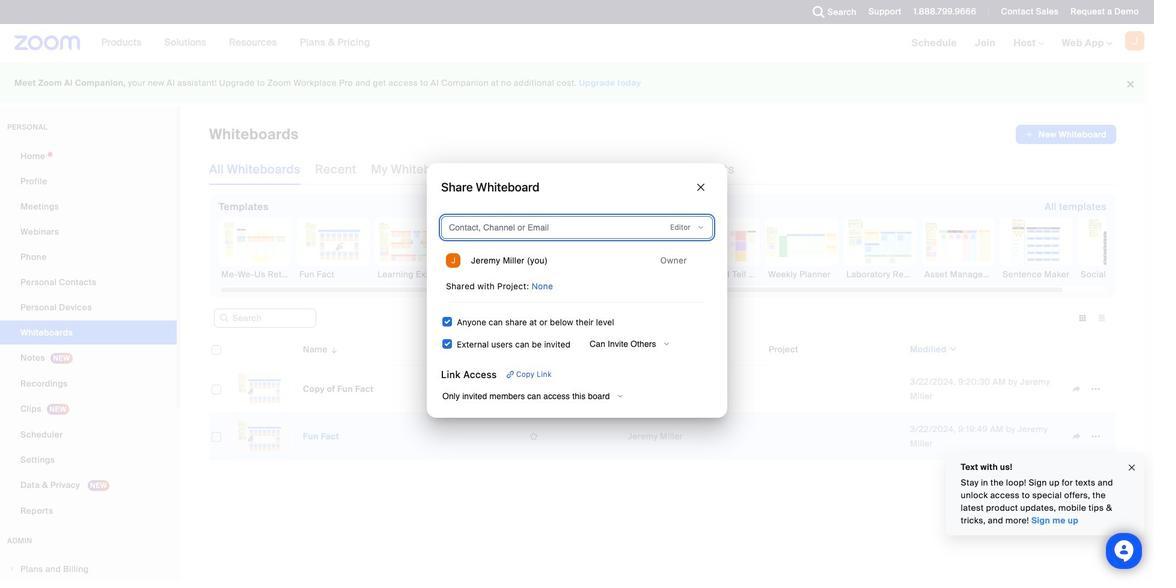 Task type: vqa. For each thing, say whether or not it's contained in the screenshot.
Profile picture
no



Task type: describe. For each thing, give the bounding box(es) containing it.
uml class diagram element
[[531, 269, 604, 281]]

social emotional learning element
[[1079, 269, 1151, 281]]

personal menu menu
[[0, 144, 177, 525]]

jeremy miller image
[[446, 254, 461, 268]]

show and tell with a twist element
[[688, 269, 760, 281]]

tabs of all whiteboard page tab list
[[209, 154, 735, 185]]

grid mode, not selected image
[[1073, 313, 1092, 324]]

laboratory report element
[[844, 269, 916, 281]]

fun fact, modified at mar 22, 2024 by jeremy miller, link image
[[231, 421, 289, 453]]

weekly planner element
[[766, 269, 838, 281]]

learning experience canvas element
[[375, 269, 447, 281]]

arrow down image
[[328, 343, 339, 357]]



Task type: locate. For each thing, give the bounding box(es) containing it.
cell for the bottom fun fact element
[[764, 414, 905, 461]]

meetings navigation
[[903, 24, 1154, 63]]

thumbnail of fun fact image
[[231, 421, 288, 453]]

cell for "copy of fun fact" element
[[764, 366, 905, 414]]

footer
[[0, 63, 1145, 104]]

asset management element
[[922, 269, 994, 281]]

0 vertical spatial fun fact element
[[297, 269, 369, 281]]

thumbnail of copy of fun fact image
[[231, 374, 288, 405]]

banner
[[0, 24, 1154, 63]]

product information navigation
[[92, 24, 379, 63]]

me-we-us retrospective element
[[219, 269, 291, 281]]

1 cell from the top
[[764, 366, 905, 414]]

2 cell from the top
[[764, 414, 905, 461]]

fun fact element
[[297, 269, 369, 281], [303, 432, 339, 442]]

sentence maker element
[[1000, 269, 1073, 281]]

list mode, selected image
[[1092, 313, 1112, 324]]

Contact, Channel or Email text field
[[444, 218, 648, 237]]

weekly schedule image
[[610, 219, 681, 266]]

Search text field
[[214, 309, 316, 328]]

list item
[[441, 247, 713, 275]]

permission element
[[666, 221, 710, 235]]

digital marketing canvas element
[[453, 269, 525, 281]]

application
[[1016, 125, 1116, 144], [209, 334, 1125, 470], [524, 381, 618, 399], [524, 428, 618, 446]]

1 vertical spatial fun fact element
[[303, 432, 339, 442]]

copy of fun fact element
[[303, 384, 374, 395]]

cell
[[764, 366, 905, 414], [764, 414, 905, 461]]

close image
[[1127, 461, 1137, 475]]



